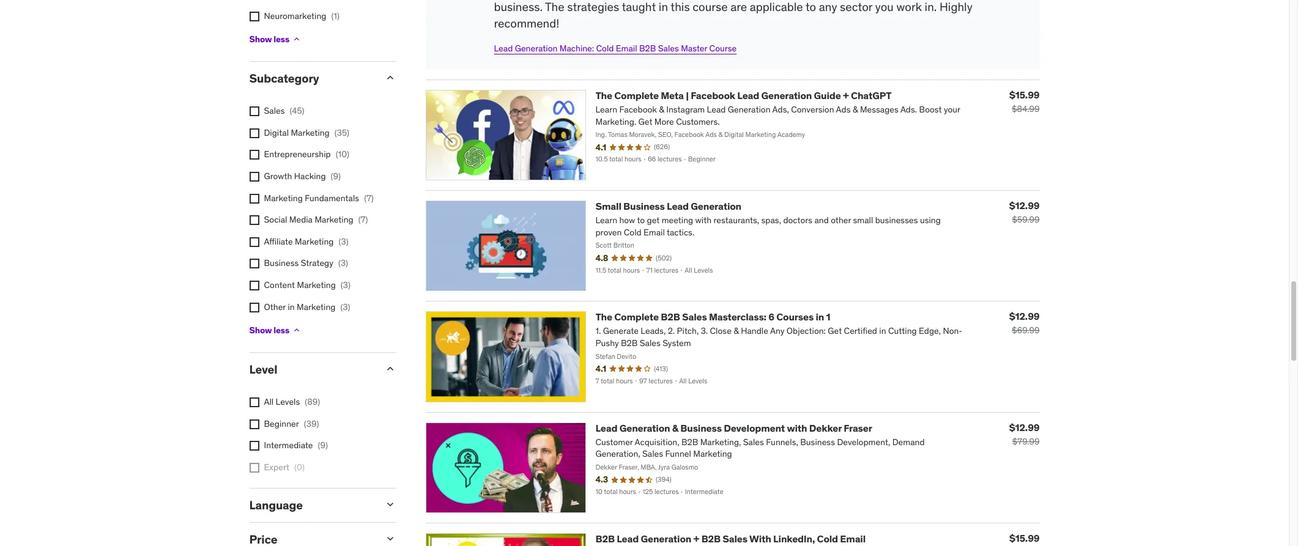 Task type: describe. For each thing, give the bounding box(es) containing it.
chatgpt
[[851, 89, 892, 101]]

xsmall image for digital
[[249, 128, 259, 138]]

1 show from the top
[[249, 34, 272, 45]]

intermediate (9)
[[264, 440, 328, 451]]

1 vertical spatial +
[[694, 533, 700, 545]]

affiliate marketing (3)
[[264, 236, 349, 247]]

the complete b2b sales masterclass: 6 courses in 1
[[596, 311, 831, 323]]

2 show less from the top
[[249, 325, 290, 336]]

marketing down growth
[[264, 193, 303, 204]]

(3) down content marketing (3)
[[341, 301, 350, 312]]

b2b lead generation + b2b sales with linkedin, cold email
[[596, 533, 866, 545]]

small image for language
[[384, 499, 396, 511]]

1 horizontal spatial cold
[[817, 533, 839, 545]]

fundamentals
[[305, 193, 359, 204]]

complete for b2b
[[615, 311, 659, 323]]

with
[[750, 533, 772, 545]]

0 horizontal spatial in
[[288, 301, 295, 312]]

$79.99
[[1013, 436, 1040, 447]]

0 horizontal spatial (9)
[[318, 440, 328, 451]]

$69.99
[[1012, 325, 1040, 336]]

complete for meta
[[615, 89, 659, 101]]

linkedin,
[[774, 533, 815, 545]]

development
[[724, 422, 785, 434]]

lead generation machine: cold email b2b sales master course
[[494, 43, 737, 54]]

(89)
[[305, 397, 320, 408]]

beginner
[[264, 418, 299, 429]]

2 show less button from the top
[[249, 318, 302, 343]]

1 show less button from the top
[[249, 27, 302, 52]]

sales left master
[[658, 43, 679, 54]]

0 horizontal spatial business
[[264, 258, 299, 269]]

marketing down strategy at the left of the page
[[297, 280, 336, 291]]

0 vertical spatial email
[[616, 43, 638, 54]]

beginner (39)
[[264, 418, 319, 429]]

fraser
[[844, 422, 873, 434]]

hacking
[[294, 171, 326, 182]]

xsmall image for beginner
[[249, 420, 259, 429]]

xsmall image for sales
[[249, 107, 259, 116]]

xsmall image for entrepreneurship
[[249, 150, 259, 160]]

language button
[[249, 498, 374, 513]]

marketing fundamentals (7)
[[264, 193, 374, 204]]

(3) for affiliate marketing (3)
[[339, 236, 349, 247]]

the complete b2b sales masterclass: 6 courses in 1 link
[[596, 311, 831, 323]]

the for the complete b2b sales masterclass: 6 courses in 1
[[596, 311, 613, 323]]

xsmall image for social
[[249, 216, 259, 225]]

the for the complete meta | facebook lead generation guide + chatgpt
[[596, 89, 613, 101]]

(1)
[[331, 10, 340, 21]]

0 vertical spatial (7)
[[364, 193, 374, 204]]

1 less from the top
[[274, 34, 290, 45]]

the complete meta | facebook lead generation guide + chatgpt
[[596, 89, 892, 101]]

1 show less from the top
[[249, 34, 290, 45]]

social media marketing (7)
[[264, 214, 368, 225]]

entrepreneurship (10)
[[264, 149, 350, 160]]

master
[[681, 43, 708, 54]]

marketing down fundamentals
[[315, 214, 354, 225]]

other in marketing (3)
[[264, 301, 350, 312]]

0 vertical spatial (9)
[[331, 171, 341, 182]]

6
[[769, 311, 775, 323]]

subcategory
[[249, 71, 319, 86]]

xsmall image for intermediate
[[249, 441, 259, 451]]

$12.99 $69.99
[[1010, 310, 1040, 336]]

entrepreneurship
[[264, 149, 331, 160]]

$12.99 for fraser
[[1010, 421, 1040, 434]]

1 $12.99 from the top
[[1010, 200, 1040, 212]]

the complete meta | facebook lead generation guide + chatgpt link
[[596, 89, 892, 101]]

1 horizontal spatial in
[[816, 311, 825, 323]]

media
[[289, 214, 313, 225]]

sales left masterclass:
[[682, 311, 707, 323]]

marketing up 'entrepreneurship (10)' on the left top of the page
[[291, 127, 330, 138]]

expert (0)
[[264, 462, 305, 473]]

0 horizontal spatial cold
[[596, 43, 614, 54]]

1
[[827, 311, 831, 323]]

lead generation & business development with dekker fraser link
[[596, 422, 873, 434]]

sales (45)
[[264, 105, 305, 116]]

|
[[686, 89, 689, 101]]

$84.99
[[1012, 103, 1040, 114]]

all
[[264, 397, 274, 408]]

lead generation machine: cold email b2b sales master course link
[[494, 43, 737, 54]]

$12.99 for in
[[1010, 310, 1040, 323]]

intermediate
[[264, 440, 313, 451]]

$15.99 $84.99
[[1010, 89, 1040, 114]]

sales left with
[[723, 533, 748, 545]]

neuromarketing
[[264, 10, 327, 21]]



Task type: locate. For each thing, give the bounding box(es) containing it.
other
[[264, 301, 286, 312]]

1 $15.99 from the top
[[1010, 89, 1040, 101]]

2 the from the top
[[596, 311, 613, 323]]

0 vertical spatial complete
[[615, 89, 659, 101]]

(7) down fundamentals
[[359, 214, 368, 225]]

0 vertical spatial the
[[596, 89, 613, 101]]

xsmall image
[[249, 11, 259, 21], [249, 107, 259, 116], [249, 150, 259, 160], [249, 259, 259, 269], [249, 281, 259, 291], [249, 303, 259, 312], [249, 398, 259, 408]]

(35)
[[335, 127, 349, 138]]

email right 'machine:'
[[616, 43, 638, 54]]

1 vertical spatial small image
[[384, 533, 396, 545]]

xsmall image left other
[[249, 303, 259, 312]]

1 vertical spatial cold
[[817, 533, 839, 545]]

2 less from the top
[[274, 325, 290, 336]]

0 vertical spatial business
[[624, 200, 665, 212]]

xsmall image left sales (45)
[[249, 107, 259, 116]]

business strategy (3)
[[264, 258, 348, 269]]

0 horizontal spatial email
[[616, 43, 638, 54]]

(3) for content marketing (3)
[[341, 280, 351, 291]]

show down the neuromarketing
[[249, 34, 272, 45]]

marketing down social media marketing (7) at the left top of page
[[295, 236, 334, 247]]

7 xsmall image from the top
[[249, 398, 259, 408]]

2 horizontal spatial business
[[681, 422, 722, 434]]

cold right 'machine:'
[[596, 43, 614, 54]]

0 vertical spatial small image
[[384, 72, 396, 84]]

6 xsmall image from the top
[[249, 303, 259, 312]]

(39)
[[304, 418, 319, 429]]

levels
[[276, 397, 300, 408]]

1 vertical spatial show less button
[[249, 318, 302, 343]]

(45)
[[290, 105, 305, 116]]

all levels (89)
[[264, 397, 320, 408]]

sales up digital
[[264, 105, 285, 116]]

xsmall image for marketing
[[249, 194, 259, 204]]

&
[[673, 422, 679, 434]]

show less down other
[[249, 325, 290, 336]]

$12.99 up $69.99
[[1010, 310, 1040, 323]]

content marketing (3)
[[264, 280, 351, 291]]

0 vertical spatial less
[[274, 34, 290, 45]]

show less button down other
[[249, 318, 302, 343]]

1 complete from the top
[[615, 89, 659, 101]]

small business lead generation
[[596, 200, 742, 212]]

xsmall image for business
[[249, 259, 259, 269]]

growth hacking (9)
[[264, 171, 341, 182]]

social
[[264, 214, 287, 225]]

xsmall image left all
[[249, 398, 259, 408]]

business
[[624, 200, 665, 212], [264, 258, 299, 269], [681, 422, 722, 434]]

1 vertical spatial email
[[841, 533, 866, 545]]

$12.99 up $59.99
[[1010, 200, 1040, 212]]

show down other
[[249, 325, 272, 336]]

(9) up fundamentals
[[331, 171, 341, 182]]

xsmall image
[[292, 35, 302, 44], [249, 128, 259, 138], [249, 172, 259, 182], [249, 194, 259, 204], [249, 216, 259, 225], [249, 237, 259, 247], [292, 326, 302, 335], [249, 420, 259, 429], [249, 441, 259, 451], [249, 463, 259, 473]]

marketing
[[291, 127, 330, 138], [264, 193, 303, 204], [315, 214, 354, 225], [295, 236, 334, 247], [297, 280, 336, 291], [297, 301, 336, 312]]

lead
[[494, 43, 513, 54], [738, 89, 760, 101], [667, 200, 689, 212], [596, 422, 618, 434], [617, 533, 639, 545]]

2 show from the top
[[249, 325, 272, 336]]

small image
[[384, 72, 396, 84], [384, 499, 396, 511]]

1 vertical spatial business
[[264, 258, 299, 269]]

1 horizontal spatial business
[[624, 200, 665, 212]]

1 vertical spatial (9)
[[318, 440, 328, 451]]

cold right linkedin,
[[817, 533, 839, 545]]

course
[[710, 43, 737, 54]]

with
[[787, 422, 808, 434]]

b2b
[[640, 43, 656, 54], [661, 311, 680, 323], [596, 533, 615, 545], [702, 533, 721, 545]]

1 vertical spatial complete
[[615, 311, 659, 323]]

1 vertical spatial show less
[[249, 325, 290, 336]]

in left '1'
[[816, 311, 825, 323]]

$59.99
[[1013, 214, 1040, 225]]

xsmall image for expert
[[249, 463, 259, 473]]

business up content
[[264, 258, 299, 269]]

2 small image from the top
[[384, 533, 396, 545]]

generation
[[515, 43, 558, 54], [762, 89, 812, 101], [691, 200, 742, 212], [620, 422, 671, 434], [641, 533, 692, 545]]

0 vertical spatial show less button
[[249, 27, 302, 52]]

xsmall image left the neuromarketing
[[249, 11, 259, 21]]

0 horizontal spatial +
[[694, 533, 700, 545]]

show less button down the neuromarketing
[[249, 27, 302, 52]]

1 vertical spatial (7)
[[359, 214, 368, 225]]

masterclass:
[[709, 311, 767, 323]]

1 vertical spatial small image
[[384, 499, 396, 511]]

small
[[596, 200, 622, 212]]

xsmall image left content
[[249, 281, 259, 291]]

less
[[274, 34, 290, 45], [274, 325, 290, 336]]

1 horizontal spatial email
[[841, 533, 866, 545]]

$15.99 for $15.99 $84.99
[[1010, 89, 1040, 101]]

email right linkedin,
[[841, 533, 866, 545]]

courses
[[777, 311, 814, 323]]

email
[[616, 43, 638, 54], [841, 533, 866, 545]]

small image for subcategory
[[384, 72, 396, 84]]

xsmall image left entrepreneurship
[[249, 150, 259, 160]]

show less button
[[249, 27, 302, 52], [249, 318, 302, 343]]

0 vertical spatial show less
[[249, 34, 290, 45]]

5 xsmall image from the top
[[249, 281, 259, 291]]

+
[[843, 89, 849, 101], [694, 533, 700, 545]]

1 vertical spatial show
[[249, 325, 272, 336]]

0 vertical spatial small image
[[384, 363, 396, 375]]

small business lead generation link
[[596, 200, 742, 212]]

dekker
[[810, 422, 842, 434]]

1 vertical spatial the
[[596, 311, 613, 323]]

meta
[[661, 89, 684, 101]]

1 vertical spatial $12.99
[[1010, 310, 1040, 323]]

(3) down social media marketing (7) at the left top of page
[[339, 236, 349, 247]]

digital marketing (35)
[[264, 127, 349, 138]]

neuromarketing (1)
[[264, 10, 340, 21]]

complete
[[615, 89, 659, 101], [615, 311, 659, 323]]

level button
[[249, 362, 374, 377]]

lead generation & business development with dekker fraser
[[596, 422, 873, 434]]

show less down the neuromarketing
[[249, 34, 290, 45]]

(10)
[[336, 149, 350, 160]]

show less
[[249, 34, 290, 45], [249, 325, 290, 336]]

subcategory button
[[249, 71, 374, 86]]

1 small image from the top
[[384, 72, 396, 84]]

(9)
[[331, 171, 341, 182], [318, 440, 328, 451]]

guide
[[814, 89, 841, 101]]

2 small image from the top
[[384, 499, 396, 511]]

strategy
[[301, 258, 334, 269]]

affiliate
[[264, 236, 293, 247]]

2 vertical spatial business
[[681, 422, 722, 434]]

small image
[[384, 363, 396, 375], [384, 533, 396, 545]]

0 vertical spatial show
[[249, 34, 272, 45]]

2 vertical spatial $12.99
[[1010, 421, 1040, 434]]

2 $15.99 from the top
[[1010, 532, 1040, 545]]

$12.99 $79.99
[[1010, 421, 1040, 447]]

1 vertical spatial less
[[274, 325, 290, 336]]

language
[[249, 498, 303, 513]]

$15.99 for $15.99
[[1010, 532, 1040, 545]]

1 horizontal spatial +
[[843, 89, 849, 101]]

(3) for business strategy (3)
[[338, 258, 348, 269]]

$12.99 $59.99
[[1010, 200, 1040, 225]]

1 xsmall image from the top
[[249, 11, 259, 21]]

$12.99
[[1010, 200, 1040, 212], [1010, 310, 1040, 323], [1010, 421, 1040, 434]]

xsmall image for affiliate
[[249, 237, 259, 247]]

(7)
[[364, 193, 374, 204], [359, 214, 368, 225]]

xsmall image left business strategy (3)
[[249, 259, 259, 269]]

business right &
[[681, 422, 722, 434]]

3 $12.99 from the top
[[1010, 421, 1040, 434]]

1 small image from the top
[[384, 363, 396, 375]]

the
[[596, 89, 613, 101], [596, 311, 613, 323]]

2 xsmall image from the top
[[249, 107, 259, 116]]

2 $12.99 from the top
[[1010, 310, 1040, 323]]

expert
[[264, 462, 289, 473]]

0 vertical spatial $12.99
[[1010, 200, 1040, 212]]

xsmall image for neuromarketing
[[249, 11, 259, 21]]

3 xsmall image from the top
[[249, 150, 259, 160]]

(3) up other in marketing (3)
[[341, 280, 351, 291]]

0 vertical spatial cold
[[596, 43, 614, 54]]

1 the from the top
[[596, 89, 613, 101]]

machine:
[[560, 43, 594, 54]]

0 vertical spatial +
[[843, 89, 849, 101]]

sales
[[658, 43, 679, 54], [264, 105, 285, 116], [682, 311, 707, 323], [723, 533, 748, 545]]

level
[[249, 362, 277, 377]]

facebook
[[691, 89, 736, 101]]

$12.99 up $79.99
[[1010, 421, 1040, 434]]

(7) right fundamentals
[[364, 193, 374, 204]]

marketing down content marketing (3)
[[297, 301, 336, 312]]

$15.99
[[1010, 89, 1040, 101], [1010, 532, 1040, 545]]

xsmall image for content
[[249, 281, 259, 291]]

4 xsmall image from the top
[[249, 259, 259, 269]]

digital
[[264, 127, 289, 138]]

0 vertical spatial $15.99
[[1010, 89, 1040, 101]]

(9) down the (39)
[[318, 440, 328, 451]]

1 horizontal spatial (9)
[[331, 171, 341, 182]]

content
[[264, 280, 295, 291]]

(3) right strategy at the left of the page
[[338, 258, 348, 269]]

2 complete from the top
[[615, 311, 659, 323]]

in
[[288, 301, 295, 312], [816, 311, 825, 323]]

xsmall image for all
[[249, 398, 259, 408]]

growth
[[264, 171, 292, 182]]

b2b lead generation + b2b sales with linkedin, cold email link
[[596, 533, 866, 545]]

(0)
[[294, 462, 305, 473]]

business right small
[[624, 200, 665, 212]]

less down the neuromarketing
[[274, 34, 290, 45]]

show
[[249, 34, 272, 45], [249, 325, 272, 336]]

xsmall image for other
[[249, 303, 259, 312]]

xsmall image for growth
[[249, 172, 259, 182]]

less down other
[[274, 325, 290, 336]]

in right other
[[288, 301, 295, 312]]

1 vertical spatial $15.99
[[1010, 532, 1040, 545]]

cold
[[596, 43, 614, 54], [817, 533, 839, 545]]



Task type: vqa. For each thing, say whether or not it's contained in the screenshot.


